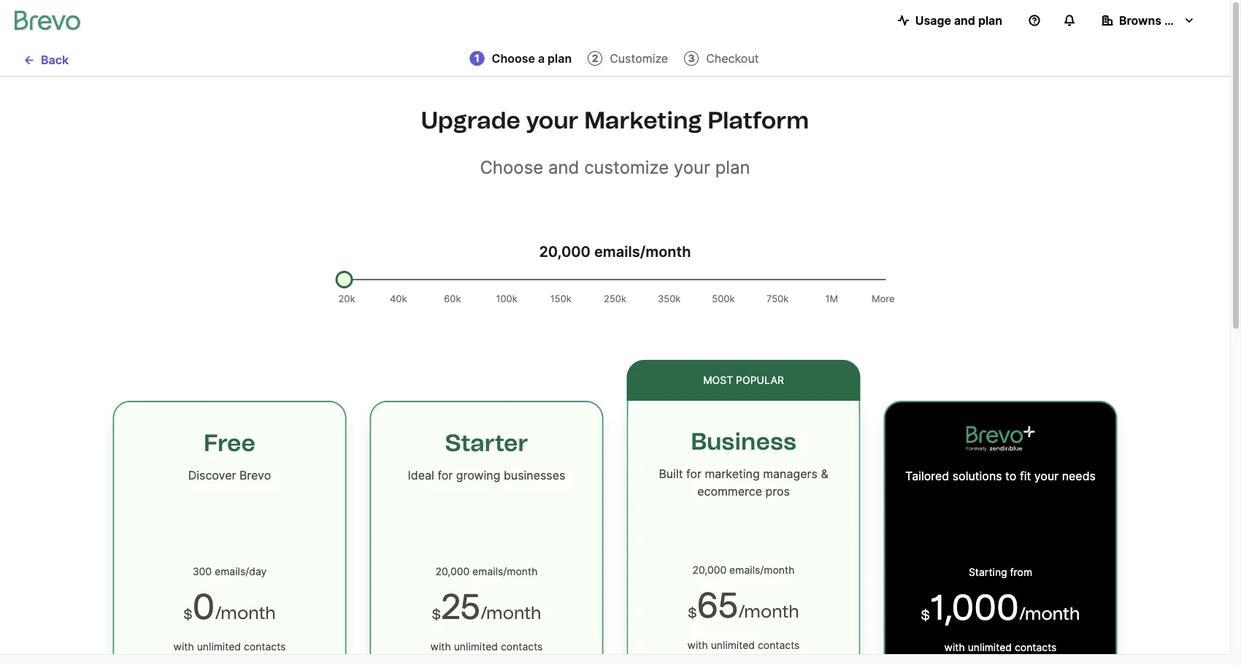 Task type: locate. For each thing, give the bounding box(es) containing it.
starter
[[445, 429, 529, 457]]

your right fit
[[1035, 469, 1059, 483]]

20,000 up 150k at left
[[539, 243, 591, 261]]

a
[[538, 51, 545, 65]]

marketing
[[705, 467, 760, 481]]

for for 65
[[687, 467, 702, 481]]

2 vertical spatial your
[[1035, 469, 1059, 483]]

month inside $ 25 / month
[[487, 602, 542, 624]]

back button
[[12, 46, 80, 75]]

more
[[872, 293, 895, 304]]

1 vertical spatial your
[[674, 156, 711, 178]]

discover
[[188, 468, 236, 483]]

most popular
[[704, 374, 785, 387]]

with down 0
[[174, 641, 194, 653]]

your down a
[[526, 106, 579, 134]]

month inside $ 65 / month
[[745, 601, 800, 622]]

0 horizontal spatial for
[[438, 468, 453, 483]]

1m
[[826, 293, 839, 304]]

/ inside $ 25 / month
[[481, 602, 487, 624]]

$ for 25
[[432, 607, 441, 622]]

for right ideal
[[438, 468, 453, 483]]

to
[[1006, 469, 1017, 483]]

your
[[526, 106, 579, 134], [674, 156, 711, 178], [1035, 469, 1059, 483]]

unlimited down $ 0 / month
[[197, 641, 241, 653]]

emails up 250k
[[595, 243, 640, 261]]

/ inside '$ 1,000 / month'
[[1020, 603, 1026, 624]]

/
[[640, 243, 646, 261], [761, 564, 764, 577], [246, 566, 249, 578], [504, 566, 507, 578], [739, 601, 745, 622], [215, 602, 221, 624], [481, 602, 487, 624], [1020, 603, 1026, 624]]

contacts down $ 0 / month
[[244, 641, 286, 653]]

emails up $ 65 / month
[[730, 564, 761, 577]]

with for 25
[[431, 641, 451, 653]]

emails left 'day'
[[215, 566, 246, 578]]

0 vertical spatial choose
[[492, 51, 535, 65]]

month right the 65
[[745, 601, 800, 622]]

$ inside $ 0 / month
[[183, 607, 192, 622]]

brevo
[[240, 468, 271, 483]]

20,000 for 25
[[436, 566, 470, 578]]

for for 25
[[438, 468, 453, 483]]

businesses
[[504, 468, 566, 483]]

choose and customize your plan
[[480, 156, 751, 178]]

2 horizontal spatial plan
[[979, 13, 1003, 27]]

for right built
[[687, 467, 702, 481]]

contacts for 65
[[758, 639, 800, 652]]

contacts down '$ 1,000 / month'
[[1015, 641, 1057, 654]]

day
[[249, 566, 267, 578]]

1 horizontal spatial plan
[[716, 156, 751, 178]]

browns enterprise button
[[1091, 6, 1224, 35]]

unlimited
[[711, 639, 755, 652], [197, 641, 241, 653], [454, 641, 498, 653], [969, 641, 1013, 654]]

$ inside $ 25 / month
[[432, 607, 441, 622]]

20,000 emails / month for 25
[[436, 566, 538, 578]]

1 horizontal spatial your
[[674, 156, 711, 178]]

usage and plan button
[[887, 6, 1015, 35]]

built for marketing managers & ecommerce pros
[[659, 467, 829, 499]]

contacts for 25
[[501, 641, 543, 653]]

20,000 emails / month
[[539, 243, 692, 261], [693, 564, 795, 577], [436, 566, 538, 578]]

with down 25
[[431, 641, 451, 653]]

0 horizontal spatial your
[[526, 106, 579, 134]]

with unlimited contacts for 65
[[688, 639, 800, 652]]

unlimited down '$ 1,000 / month'
[[969, 641, 1013, 654]]

unlimited for 65
[[711, 639, 755, 652]]

$
[[688, 605, 697, 621], [183, 607, 192, 622], [432, 607, 441, 622], [922, 607, 931, 623]]

20,000
[[539, 243, 591, 261], [693, 564, 727, 577], [436, 566, 470, 578]]

and for usage
[[955, 13, 976, 27]]

0 vertical spatial and
[[955, 13, 976, 27]]

solutions
[[953, 469, 1003, 483]]

0 vertical spatial plan
[[979, 13, 1003, 27]]

with unlimited contacts down $ 0 / month
[[174, 641, 286, 653]]

and left the 'customize'
[[549, 156, 580, 178]]

upgrade
[[421, 106, 521, 134]]

your right the 'customize'
[[674, 156, 711, 178]]

emails for 65
[[730, 564, 761, 577]]

$ for 0
[[183, 607, 192, 622]]

plan right usage
[[979, 13, 1003, 27]]

unlimited down $ 65 / month
[[711, 639, 755, 652]]

popular
[[736, 374, 785, 387]]

unlimited for 0
[[197, 641, 241, 653]]

choose left a
[[492, 51, 535, 65]]

0 horizontal spatial plan
[[548, 51, 572, 65]]

1 vertical spatial choose
[[480, 156, 544, 178]]

$ inside $ 65 / month
[[688, 605, 697, 621]]

65
[[697, 584, 739, 626]]

with unlimited contacts for 0
[[174, 641, 286, 653]]

$ 1,000 / month
[[922, 587, 1081, 629]]

emails up $ 25 / month
[[473, 566, 504, 578]]

starting
[[969, 567, 1008, 579]]

unlimited down $ 25 / month
[[454, 641, 498, 653]]

300
[[193, 566, 212, 578]]

plan for choose a plan
[[548, 51, 572, 65]]

marketing
[[585, 106, 702, 134]]

contacts down $ 25 / month
[[501, 641, 543, 653]]

20,000 up the 65
[[693, 564, 727, 577]]

&
[[821, 467, 829, 481]]

$ for 1,000
[[922, 607, 931, 623]]

2 horizontal spatial 20,000 emails / month
[[693, 564, 795, 577]]

plan inside button
[[979, 13, 1003, 27]]

350k
[[658, 293, 681, 304]]

needs
[[1063, 469, 1097, 483]]

20k
[[339, 293, 355, 304]]

0 horizontal spatial and
[[549, 156, 580, 178]]

0 horizontal spatial 20,000
[[436, 566, 470, 578]]

month down from
[[1026, 603, 1081, 624]]

20,000 emails / month up $ 25 / month
[[436, 566, 538, 578]]

20,000 for 65
[[693, 564, 727, 577]]

contacts for 0
[[244, 641, 286, 653]]

and right usage
[[955, 13, 976, 27]]

emails
[[595, 243, 640, 261], [730, 564, 761, 577], [215, 566, 246, 578], [473, 566, 504, 578]]

month up $ 25 / month
[[507, 566, 538, 578]]

1 horizontal spatial for
[[687, 467, 702, 481]]

and
[[955, 13, 976, 27], [549, 156, 580, 178]]

100k
[[496, 293, 518, 304]]

most
[[704, 374, 734, 387]]

1 vertical spatial plan
[[548, 51, 572, 65]]

month right 25
[[487, 602, 542, 624]]

plan down the platform
[[716, 156, 751, 178]]

with unlimited contacts
[[688, 639, 800, 652], [174, 641, 286, 653], [431, 641, 543, 653], [945, 641, 1057, 654]]

upgrade your marketing platform
[[421, 106, 810, 134]]

plan right a
[[548, 51, 572, 65]]

contacts
[[758, 639, 800, 652], [244, 641, 286, 653], [501, 641, 543, 653], [1015, 641, 1057, 654]]

usage
[[916, 13, 952, 27]]

for
[[687, 467, 702, 481], [438, 468, 453, 483]]

1,000
[[931, 587, 1020, 629]]

from
[[1011, 567, 1033, 579]]

choose down upgrade
[[480, 156, 544, 178]]

contacts down $ 65 / month
[[758, 639, 800, 652]]

built
[[659, 467, 683, 481]]

month
[[646, 243, 692, 261], [764, 564, 795, 577], [507, 566, 538, 578], [745, 601, 800, 622], [221, 602, 276, 624], [487, 602, 542, 624], [1026, 603, 1081, 624]]

plan
[[979, 13, 1003, 27], [548, 51, 572, 65], [716, 156, 751, 178]]

plan for usage and plan
[[979, 13, 1003, 27]]

0 vertical spatial your
[[526, 106, 579, 134]]

month up 350k
[[646, 243, 692, 261]]

unlimited for 1,000
[[969, 641, 1013, 654]]

3
[[689, 52, 695, 65]]

2
[[592, 52, 599, 65]]

discover brevo
[[188, 468, 271, 483]]

with unlimited contacts down $ 65 / month
[[688, 639, 800, 652]]

pros
[[766, 484, 790, 499]]

with down '1,000'
[[945, 641, 966, 654]]

checkout
[[707, 51, 759, 65]]

emails for 0
[[215, 566, 246, 578]]

contacts for 1,000
[[1015, 641, 1057, 654]]

$ 0 / month
[[183, 586, 276, 628]]

browns enterprise
[[1120, 13, 1224, 27]]

choose
[[492, 51, 535, 65], [480, 156, 544, 178]]

20,000 up 25
[[436, 566, 470, 578]]

and inside button
[[955, 13, 976, 27]]

and for choose
[[549, 156, 580, 178]]

for inside built for marketing managers & ecommerce pros
[[687, 467, 702, 481]]

$ 65 / month
[[688, 584, 800, 626]]

$ inside '$ 1,000 / month'
[[922, 607, 931, 623]]

with
[[688, 639, 709, 652], [174, 641, 194, 653], [431, 641, 451, 653], [945, 641, 966, 654]]

20,000 emails / month for 65
[[693, 564, 795, 577]]

2 horizontal spatial 20,000
[[693, 564, 727, 577]]

free
[[204, 429, 256, 457]]

slider
[[336, 271, 353, 289]]

1 horizontal spatial and
[[955, 13, 976, 27]]

20,000 emails / month up $ 65 / month
[[693, 564, 795, 577]]

month down 'day'
[[221, 602, 276, 624]]

0 horizontal spatial 20,000 emails / month
[[436, 566, 538, 578]]

25
[[441, 586, 481, 628]]

1 vertical spatial and
[[549, 156, 580, 178]]

300 emails / day
[[193, 566, 267, 578]]

with down the 65
[[688, 639, 709, 652]]

20,000 emails / month up 250k
[[539, 243, 692, 261]]

tailored
[[906, 469, 950, 483]]

$ for 65
[[688, 605, 697, 621]]

with unlimited contacts down '$ 1,000 / month'
[[945, 641, 1057, 654]]

emails for 25
[[473, 566, 504, 578]]

500k
[[713, 293, 735, 304]]

with unlimited contacts down $ 25 / month
[[431, 641, 543, 653]]



Task type: vqa. For each thing, say whether or not it's contained in the screenshot.


Task type: describe. For each thing, give the bounding box(es) containing it.
month inside '$ 1,000 / month'
[[1026, 603, 1081, 624]]

ecommerce
[[698, 484, 763, 499]]

40k
[[390, 293, 407, 304]]

150k
[[551, 293, 572, 304]]

/ inside $ 0 / month
[[215, 602, 221, 624]]

with unlimited contacts for 1,000
[[945, 641, 1057, 654]]

customize
[[610, 51, 669, 65]]

with for 65
[[688, 639, 709, 652]]

0
[[192, 586, 215, 628]]

choose a plan
[[492, 51, 572, 65]]

tailored solutions to fit your needs
[[906, 469, 1097, 483]]

choose for 1
[[492, 51, 535, 65]]

usage and plan
[[916, 13, 1003, 27]]

with for 1,000
[[945, 641, 966, 654]]

with unlimited contacts for 25
[[431, 641, 543, 653]]

growing
[[456, 468, 501, 483]]

250k
[[604, 293, 627, 304]]

750k
[[767, 293, 789, 304]]

with for 0
[[174, 641, 194, 653]]

month up $ 65 / month
[[764, 564, 795, 577]]

2 vertical spatial plan
[[716, 156, 751, 178]]

ideal
[[408, 468, 435, 483]]

1 horizontal spatial 20,000 emails / month
[[539, 243, 692, 261]]

business
[[691, 428, 797, 456]]

1 horizontal spatial 20,000
[[539, 243, 591, 261]]

60k
[[444, 293, 461, 304]]

/ inside $ 65 / month
[[739, 601, 745, 622]]

$ 25 / month
[[432, 586, 542, 628]]

back
[[41, 53, 69, 67]]

ideal for growing businesses
[[408, 468, 566, 483]]

customize
[[585, 156, 669, 178]]

2 horizontal spatial your
[[1035, 469, 1059, 483]]

choose for upgrade your marketing platform
[[480, 156, 544, 178]]

1
[[475, 52, 480, 65]]

enterprise
[[1165, 13, 1224, 27]]

browns
[[1120, 13, 1162, 27]]

unlimited for 25
[[454, 641, 498, 653]]

month inside $ 0 / month
[[221, 602, 276, 624]]

fit
[[1021, 469, 1032, 483]]

managers
[[764, 467, 818, 481]]

platform
[[708, 106, 810, 134]]

starting from
[[969, 567, 1033, 579]]



